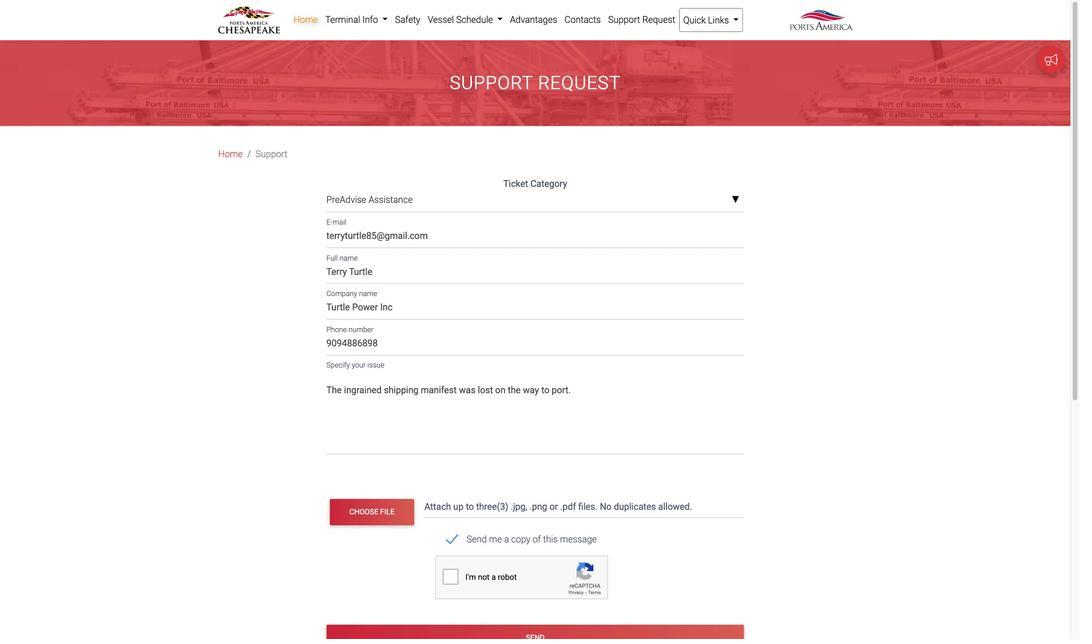 Task type: describe. For each thing, give the bounding box(es) containing it.
links
[[708, 15, 729, 25]]

company
[[326, 290, 357, 298]]

send
[[467, 534, 487, 545]]

choose file
[[349, 508, 395, 517]]

Specify your issue text field
[[326, 370, 744, 455]]

quick
[[683, 15, 706, 25]]

full
[[326, 254, 338, 262]]

advantages link
[[506, 8, 561, 31]]

quick links link
[[679, 8, 743, 32]]

support request link
[[605, 8, 679, 31]]

this
[[543, 534, 558, 545]]

assistance
[[369, 194, 413, 205]]

send me a copy of this message
[[467, 534, 597, 545]]

issue
[[368, 361, 384, 370]]

vessel
[[428, 14, 454, 25]]

safety link
[[391, 8, 424, 31]]

terminal info link
[[322, 8, 391, 31]]

Full name text field
[[326, 262, 744, 284]]

1 vertical spatial support
[[450, 72, 533, 94]]

schedule
[[456, 14, 493, 25]]

copy
[[511, 534, 531, 545]]

phone number
[[326, 325, 373, 334]]

a
[[504, 534, 509, 545]]

0 vertical spatial home link
[[290, 8, 322, 31]]

mail
[[333, 218, 346, 227]]

specify your issue
[[326, 361, 384, 370]]

0 horizontal spatial home
[[218, 149, 243, 160]]

vessel schedule
[[428, 14, 495, 25]]

0 horizontal spatial support
[[256, 149, 287, 160]]

0 vertical spatial support request
[[608, 14, 675, 25]]

name for company name
[[359, 290, 377, 298]]

vessel schedule link
[[424, 8, 506, 31]]

category
[[531, 178, 567, 189]]

phone
[[326, 325, 347, 334]]

preadvise assistance
[[326, 194, 413, 205]]



Task type: locate. For each thing, give the bounding box(es) containing it.
E-mail email field
[[326, 226, 744, 248]]

1 vertical spatial support request
[[450, 72, 621, 94]]

1 horizontal spatial name
[[359, 290, 377, 298]]

contacts link
[[561, 8, 605, 31]]

terminal
[[325, 14, 360, 25]]

ticket category
[[503, 178, 567, 189]]

▼
[[732, 195, 739, 205]]

info
[[362, 14, 378, 25]]

safety
[[395, 14, 420, 25]]

ticket
[[503, 178, 528, 189]]

name right 'company' on the top left
[[359, 290, 377, 298]]

terminal info
[[325, 14, 380, 25]]

support request
[[608, 14, 675, 25], [450, 72, 621, 94]]

1 horizontal spatial home
[[293, 14, 318, 25]]

name
[[340, 254, 358, 262], [359, 290, 377, 298]]

contacts
[[565, 14, 601, 25]]

0 horizontal spatial name
[[340, 254, 358, 262]]

1 vertical spatial home link
[[218, 147, 243, 161]]

quick links
[[683, 15, 731, 25]]

specify
[[326, 361, 350, 370]]

support
[[608, 14, 640, 25], [450, 72, 533, 94], [256, 149, 287, 160]]

Attach up to three(3) .jpg, .png or .pdf files. No duplicates allowed. text field
[[423, 496, 746, 518]]

0 horizontal spatial home link
[[218, 147, 243, 161]]

home link
[[290, 8, 322, 31], [218, 147, 243, 161]]

number
[[349, 325, 373, 334]]

name right the full at the left top
[[340, 254, 358, 262]]

e-
[[326, 218, 333, 227]]

0 horizontal spatial request
[[538, 72, 621, 94]]

name for full name
[[340, 254, 358, 262]]

home
[[293, 14, 318, 25], [218, 149, 243, 160]]

0 vertical spatial support
[[608, 14, 640, 25]]

message
[[560, 534, 597, 545]]

1 horizontal spatial home link
[[290, 8, 322, 31]]

company name
[[326, 290, 377, 298]]

1 vertical spatial name
[[359, 290, 377, 298]]

Company name text field
[[326, 298, 744, 320]]

1 vertical spatial home
[[218, 149, 243, 160]]

1 horizontal spatial support
[[450, 72, 533, 94]]

e-mail
[[326, 218, 346, 227]]

advantages
[[510, 14, 557, 25]]

0 vertical spatial home
[[293, 14, 318, 25]]

your
[[352, 361, 366, 370]]

1 vertical spatial request
[[538, 72, 621, 94]]

2 horizontal spatial support
[[608, 14, 640, 25]]

of
[[533, 534, 541, 545]]

preadvise
[[326, 194, 366, 205]]

me
[[489, 534, 502, 545]]

full name
[[326, 254, 358, 262]]

1 horizontal spatial request
[[642, 14, 675, 25]]

0 vertical spatial name
[[340, 254, 358, 262]]

Phone number text field
[[326, 334, 744, 356]]

choose
[[349, 508, 378, 517]]

2 vertical spatial support
[[256, 149, 287, 160]]

file
[[380, 508, 395, 517]]

request
[[642, 14, 675, 25], [538, 72, 621, 94]]

0 vertical spatial request
[[642, 14, 675, 25]]



Task type: vqa. For each thing, say whether or not it's contained in the screenshot.
equipment/cargo
no



